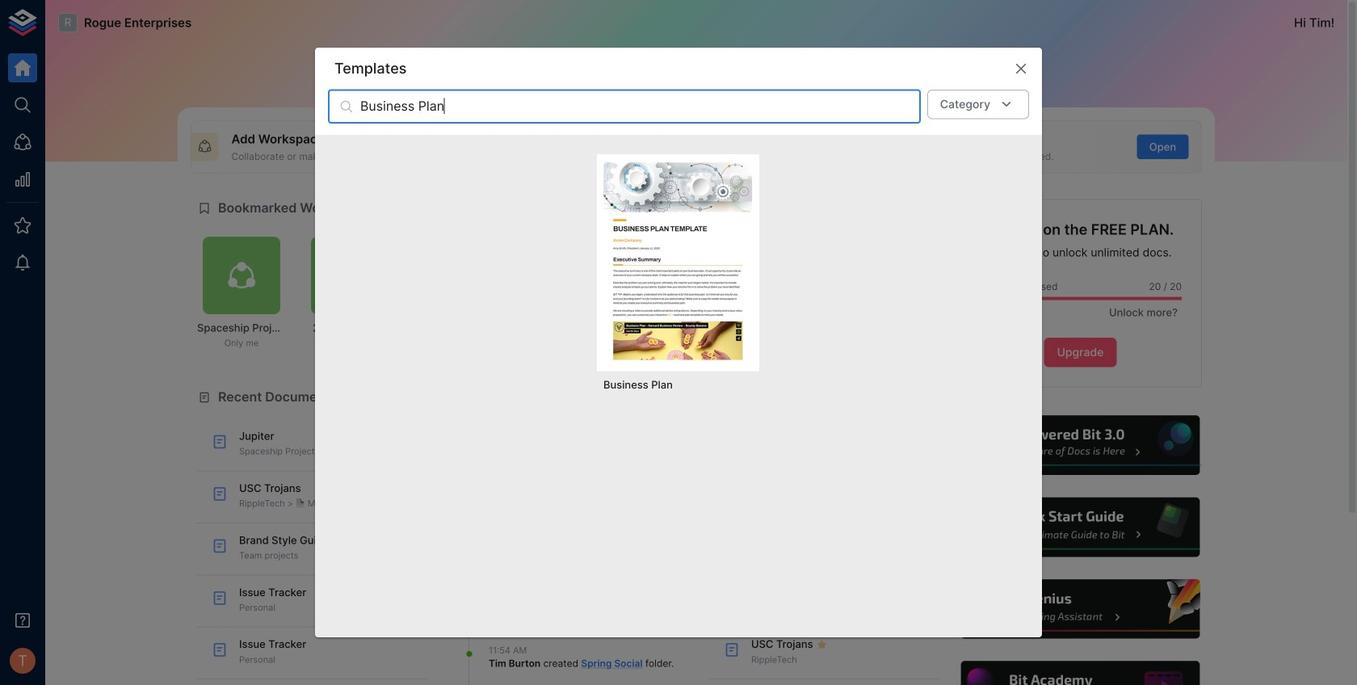 Task type: vqa. For each thing, say whether or not it's contained in the screenshot.
the city-
no



Task type: describe. For each thing, give the bounding box(es) containing it.
2 help image from the top
[[959, 496, 1203, 560]]

3 help image from the top
[[959, 577, 1203, 642]]



Task type: locate. For each thing, give the bounding box(es) containing it.
business plan image
[[604, 161, 753, 360]]

4 help image from the top
[[959, 659, 1203, 685]]

dialog
[[315, 48, 1043, 638]]

help image
[[959, 414, 1203, 478], [959, 496, 1203, 560], [959, 577, 1203, 642], [959, 659, 1203, 685]]

1 help image from the top
[[959, 414, 1203, 478]]

Search Templates... text field
[[361, 90, 921, 124]]



